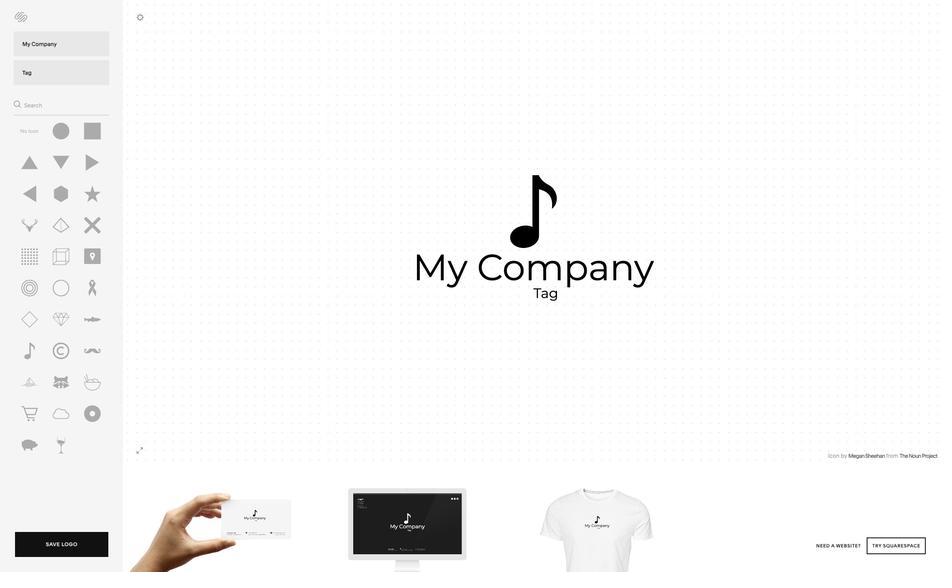 Task type: vqa. For each thing, say whether or not it's contained in the screenshot.
right Icon
yes



Task type: locate. For each thing, give the bounding box(es) containing it.
save
[[46, 542, 60, 548]]

no
[[20, 128, 27, 134]]

icon
[[28, 128, 39, 134], [829, 453, 840, 460]]

website?
[[837, 543, 862, 549]]

project
[[922, 453, 938, 460]]

icon right no
[[28, 128, 39, 134]]

start over image
[[12, 9, 30, 25]]

search
[[24, 102, 42, 109]]

Tagline text field
[[14, 60, 109, 85]]

search link
[[14, 98, 42, 110]]

sheehan
[[866, 453, 885, 460]]

megan sheehan link
[[849, 453, 885, 460]]

by
[[841, 453, 848, 460]]

megan
[[849, 453, 865, 460]]

icon left by
[[829, 453, 840, 460]]

0 horizontal spatial icon
[[28, 128, 39, 134]]

1 vertical spatial icon
[[829, 453, 840, 460]]

0 vertical spatial icon
[[28, 128, 39, 134]]

1 horizontal spatial icon
[[829, 453, 840, 460]]

noun
[[909, 453, 922, 460]]

try squarespace
[[873, 543, 921, 549]]



Task type: describe. For each thing, give the bounding box(es) containing it.
save logo button
[[15, 532, 108, 560]]

the
[[900, 453, 909, 460]]

try
[[873, 543, 882, 549]]

need
[[817, 543, 831, 549]]

save logo
[[46, 542, 78, 548]]

from
[[887, 453, 899, 460]]

no icon
[[20, 128, 39, 134]]

Name text field
[[14, 31, 109, 56]]

icon by megan sheehan from the noun project
[[829, 453, 938, 460]]

a
[[832, 543, 835, 549]]

the noun project link
[[900, 453, 938, 460]]

squarespace
[[884, 543, 921, 549]]

logo
[[62, 542, 78, 548]]

try squarespace link
[[867, 538, 927, 555]]

need a website?
[[817, 543, 863, 549]]



